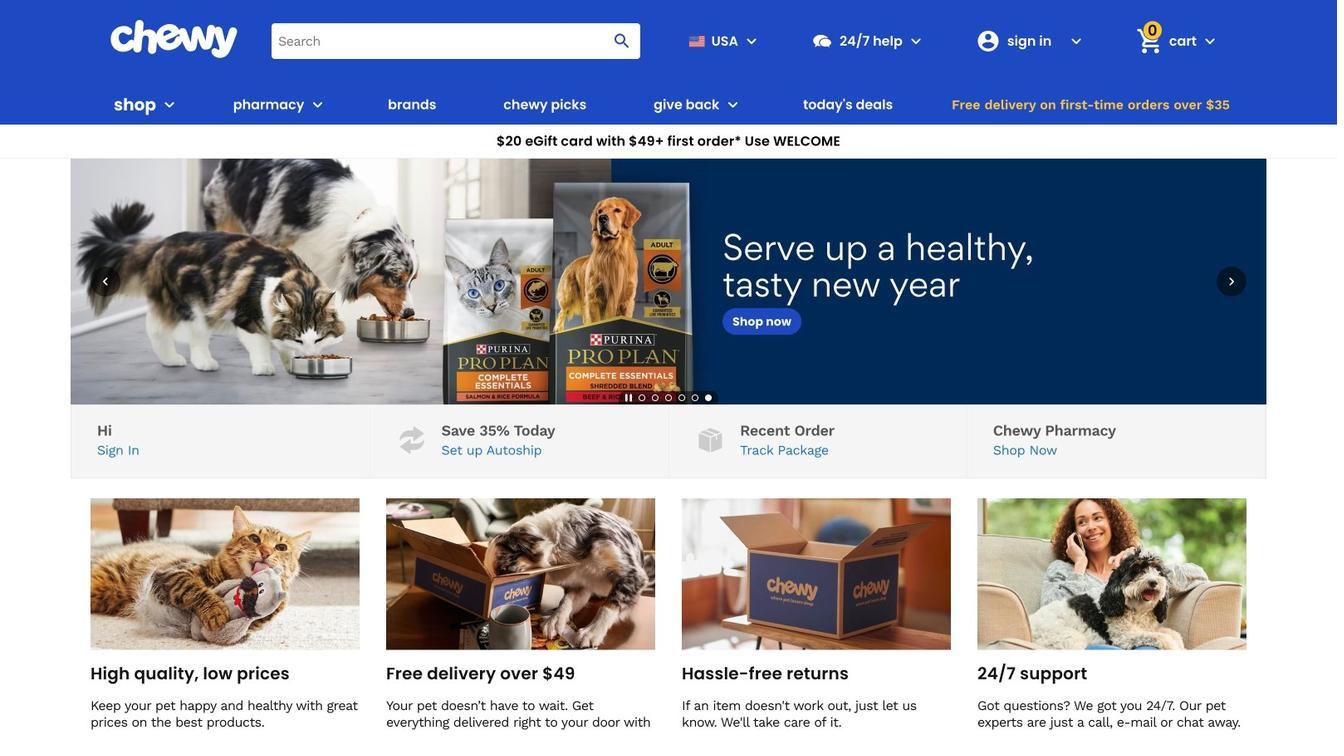 Task type: vqa. For each thing, say whether or not it's contained in the screenshot.
Search text box
yes



Task type: locate. For each thing, give the bounding box(es) containing it.
account menu image
[[1067, 31, 1087, 51]]

chewy support image
[[812, 30, 833, 52]]

stop automatic slide show image
[[622, 391, 636, 405]]

Search text field
[[272, 23, 641, 59]]

items image
[[1135, 27, 1164, 56]]

give back menu image
[[723, 95, 743, 115]]

chewy home image
[[110, 20, 238, 58]]

help menu image
[[906, 31, 926, 51]]

site banner
[[0, 0, 1338, 159]]



Task type: describe. For each thing, give the bounding box(es) containing it.
/ image
[[396, 424, 428, 456]]

cart menu image
[[1201, 31, 1221, 51]]

menu image
[[742, 31, 762, 51]]

/ image
[[695, 424, 727, 456]]

Product search field
[[272, 23, 641, 59]]

choose slide to display. group
[[636, 391, 715, 405]]

pharmacy menu image
[[308, 95, 328, 115]]

menu image
[[159, 95, 179, 115]]

serve up a healthy, tasty new year. shop purina now. image
[[71, 159, 1267, 405]]

submit search image
[[612, 31, 632, 51]]



